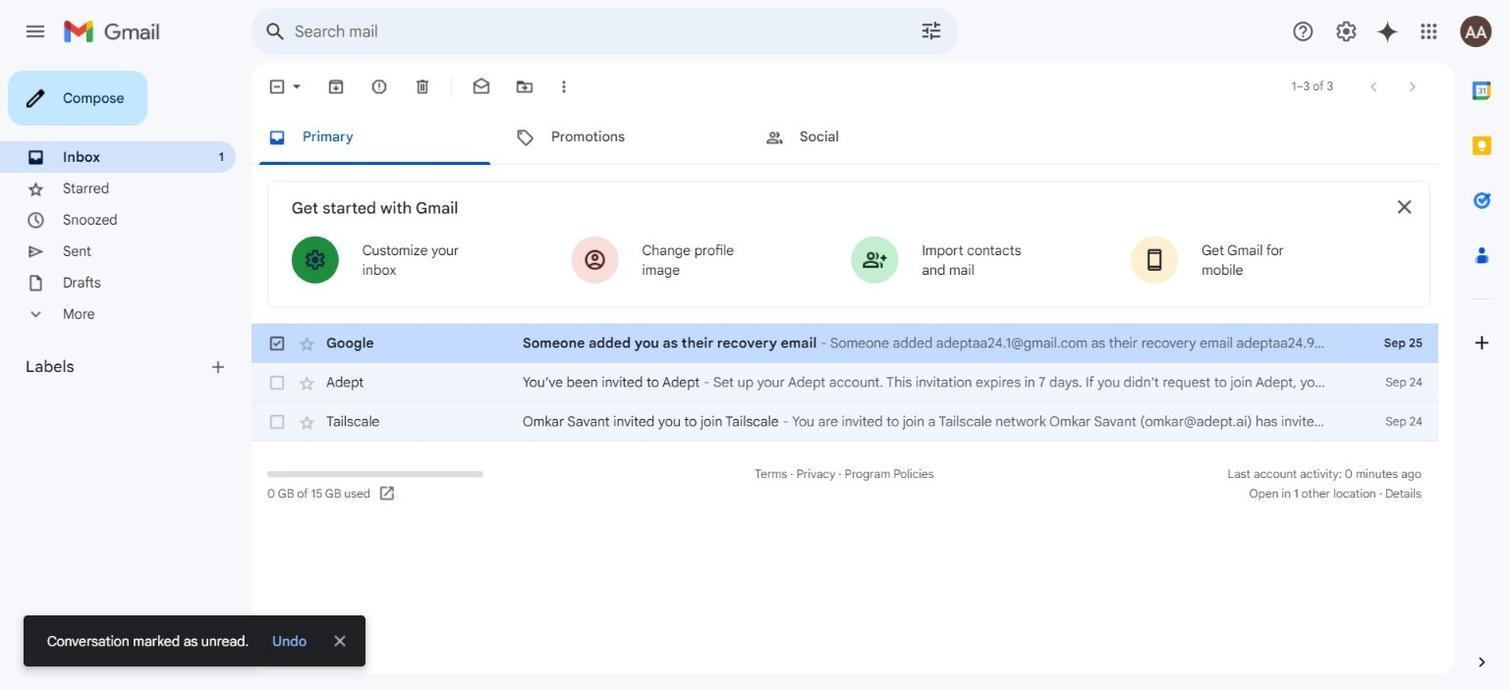Task type: describe. For each thing, give the bounding box(es) containing it.
archive image
[[326, 77, 346, 96]]

mark as read image
[[472, 77, 491, 96]]

search mail image
[[257, 14, 293, 49]]

2 row from the top
[[252, 363, 1439, 403]]

social tab
[[749, 110, 997, 165]]

promotions tab
[[500, 110, 748, 165]]

more email options image
[[554, 77, 574, 96]]

move to image
[[515, 77, 535, 96]]

gmail image
[[63, 12, 170, 51]]

Search mail text field
[[295, 22, 865, 41]]

support image
[[1291, 20, 1315, 43]]

1 row from the top
[[252, 324, 1439, 363]]

follow link to manage storage image
[[378, 485, 398, 504]]

0 horizontal spatial tab list
[[252, 110, 1439, 165]]



Task type: vqa. For each thing, say whether or not it's contained in the screenshot.
REPORT SPAM Image
yes



Task type: locate. For each thing, give the bounding box(es) containing it.
main menu image
[[24, 20, 47, 43]]

alert
[[24, 45, 1478, 668]]

row
[[252, 324, 1439, 363], [252, 363, 1439, 403], [252, 403, 1439, 442]]

heading
[[26, 358, 208, 377]]

1 horizontal spatial tab list
[[1455, 63, 1510, 620]]

tab list
[[1455, 63, 1510, 620], [252, 110, 1439, 165]]

advanced search options image
[[912, 11, 951, 50]]

main content
[[252, 110, 1439, 442]]

footer
[[252, 465, 1439, 504]]

settings image
[[1335, 20, 1358, 43]]

None checkbox
[[267, 77, 287, 96], [267, 334, 287, 353], [267, 373, 287, 393], [267, 412, 287, 432], [267, 77, 287, 96], [267, 334, 287, 353], [267, 373, 287, 393], [267, 412, 287, 432]]

3 row from the top
[[252, 403, 1439, 442]]

delete image
[[413, 77, 432, 96]]

report spam image
[[370, 77, 389, 96]]

navigation
[[0, 63, 252, 691]]

None search field
[[252, 8, 959, 55]]

primary tab
[[252, 110, 498, 165]]



